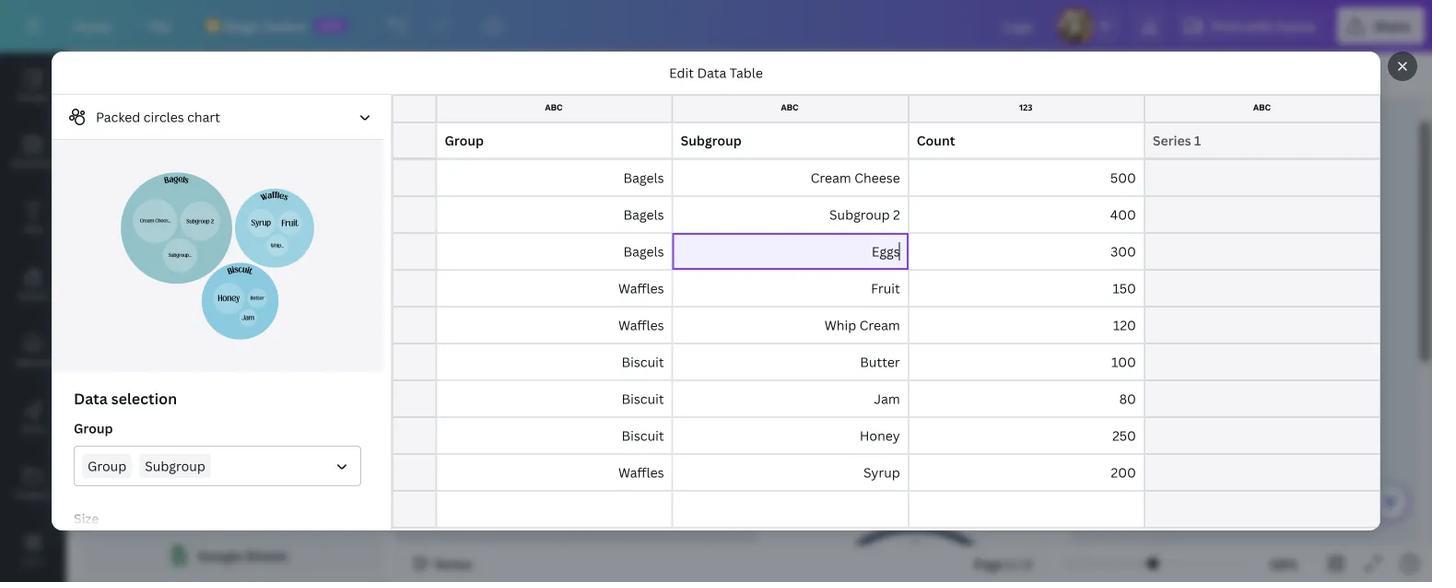 Task type: vqa. For each thing, say whether or not it's contained in the screenshot.
the bottommost "a"
no



Task type: locate. For each thing, give the bounding box(es) containing it.
0 vertical spatial -
[[801, 85, 806, 103]]

page 2 -
[[758, 451, 809, 469]]

data left chart
[[136, 114, 166, 131]]

0 vertical spatial 1
[[791, 85, 798, 103]]

1 vertical spatial page
[[758, 451, 788, 469]]

page left page title text field
[[758, 451, 788, 469]]

-
[[801, 85, 806, 103], [801, 451, 806, 469]]

data right add
[[106, 463, 131, 478]]

1 horizontal spatial 2
[[1025, 555, 1032, 573]]

Select chart type button
[[59, 102, 376, 132]]

- for page 1 -
[[801, 85, 806, 103]]

2 right / on the right bottom of the page
[[1025, 555, 1032, 573]]

0 horizontal spatial 1
[[791, 85, 798, 103]]

2 vertical spatial page
[[974, 555, 1004, 573]]

magic
[[224, 17, 261, 35]]

side panel tab list
[[0, 53, 66, 582]]

google sheets
[[198, 547, 288, 564]]

selection
[[111, 389, 177, 409]]

data
[[236, 163, 264, 180]]

add data button
[[74, 453, 390, 489]]

page 1 / 2
[[974, 555, 1032, 573]]

google sheets button
[[81, 537, 382, 574]]

Edit value text field
[[672, 123, 908, 159], [908, 123, 1145, 159], [1145, 123, 1381, 159], [436, 196, 672, 233], [672, 196, 908, 233], [908, 196, 1145, 233], [1145, 196, 1381, 233], [436, 233, 672, 270], [82, 265, 163, 302], [163, 265, 244, 302], [244, 265, 325, 302], [1145, 270, 1381, 307], [244, 302, 325, 339], [325, 302, 406, 339], [436, 307, 672, 344], [82, 339, 163, 376], [672, 344, 908, 381], [1145, 344, 1381, 381], [82, 376, 163, 413], [244, 376, 325, 413], [163, 413, 244, 450], [436, 417, 672, 454], [672, 417, 908, 454], [1145, 417, 1381, 454], [436, 454, 672, 491], [1145, 454, 1381, 491], [1145, 491, 1381, 528]]

1
[[791, 85, 798, 103], [1007, 555, 1014, 573]]

text button
[[0, 185, 66, 252]]

0 vertical spatial group
[[74, 420, 113, 437]]

- left page title text box
[[801, 85, 806, 103]]

Design title text field
[[988, 7, 1050, 44]]

add data
[[81, 463, 131, 478]]

home
[[74, 17, 111, 35]]

data
[[697, 64, 727, 82], [136, 114, 166, 131], [74, 389, 108, 409], [106, 463, 131, 478]]

2
[[791, 451, 798, 469], [1025, 555, 1032, 573]]

0 vertical spatial page
[[758, 85, 788, 103]]

toro
[[867, 221, 964, 280]]

data right the edit
[[697, 64, 727, 82]]

1 - from the top
[[801, 85, 806, 103]]

edit
[[669, 64, 694, 82]]

data selection
[[74, 389, 177, 409]]

canva assistant image
[[1379, 491, 1401, 513]]

brand
[[20, 289, 47, 302]]

1 vertical spatial -
[[801, 451, 806, 469]]

group up add
[[74, 420, 113, 437]]

page inside button
[[974, 555, 1004, 573]]

Edit value text field
[[436, 123, 672, 159], [436, 159, 672, 196], [672, 159, 908, 196], [908, 159, 1145, 196], [1145, 159, 1381, 196], [82, 229, 163, 265], [163, 229, 244, 265], [244, 229, 325, 265], [325, 229, 406, 265], [672, 233, 908, 270], [908, 233, 1145, 270], [1145, 233, 1381, 270], [325, 265, 406, 302], [436, 270, 672, 307], [672, 270, 908, 307], [908, 270, 1145, 307], [82, 302, 163, 339], [163, 302, 244, 339], [672, 307, 908, 344], [908, 307, 1145, 344], [1145, 307, 1381, 344], [163, 339, 244, 376], [244, 339, 325, 376], [325, 339, 406, 376], [436, 344, 672, 381], [908, 344, 1145, 381], [163, 376, 244, 413], [325, 376, 406, 413], [436, 381, 672, 417], [672, 381, 908, 417], [908, 381, 1145, 417], [1145, 381, 1381, 417], [82, 413, 163, 450], [244, 413, 325, 450], [325, 413, 406, 450], [908, 417, 1145, 454], [672, 454, 908, 491], [908, 454, 1145, 491], [436, 491, 672, 528], [672, 491, 908, 528], [908, 491, 1145, 528]]

group
[[74, 420, 113, 437], [88, 458, 126, 475]]

brand button
[[0, 252, 66, 318]]

1 horizontal spatial 1
[[1007, 555, 1014, 573]]

- for page 2 -
[[801, 451, 806, 469]]

table
[[267, 163, 299, 180]]

2 left page title text field
[[791, 451, 798, 469]]

page for page 2
[[758, 451, 788, 469]]

page down table
[[758, 85, 788, 103]]

expand
[[186, 163, 233, 180]]

group
[[726, 60, 823, 89]]

switch
[[264, 17, 307, 35]]

1 inside button
[[1007, 555, 1014, 573]]

1 left page title text box
[[791, 85, 798, 103]]

data inside dropdown button
[[106, 463, 131, 478]]

page left / on the right bottom of the page
[[974, 555, 1004, 573]]

group up size
[[88, 458, 126, 475]]

page
[[758, 85, 788, 103], [758, 451, 788, 469], [974, 555, 1004, 573]]

sheets
[[245, 547, 288, 564]]

0 vertical spatial 2
[[791, 451, 798, 469]]

0 horizontal spatial 2
[[791, 451, 798, 469]]

show pages image
[[871, 533, 959, 547]]

apps button
[[0, 517, 66, 582]]

data inside button
[[136, 114, 166, 131]]

chart
[[187, 108, 220, 126]]

1 left / on the right bottom of the page
[[1007, 555, 1014, 573]]

1 vertical spatial 1
[[1007, 555, 1014, 573]]

- left page title text field
[[801, 451, 806, 469]]

1 for /
[[1007, 555, 1014, 573]]

circles
[[143, 108, 184, 126]]

2 - from the top
[[801, 451, 806, 469]]

size
[[74, 510, 99, 528]]

edit data table
[[669, 64, 763, 82]]

uploads button
[[0, 318, 66, 384]]

1 vertical spatial 2
[[1025, 555, 1032, 573]]

studios
[[842, 262, 989, 321]]



Task type: describe. For each thing, give the bounding box(es) containing it.
table
[[730, 64, 763, 82]]

google
[[198, 547, 242, 564]]

data button
[[81, 105, 221, 140]]

notes button
[[406, 549, 480, 579]]

projects button
[[0, 451, 66, 517]]

magic switch
[[224, 17, 307, 35]]

page 1 / 2 button
[[966, 549, 1040, 579]]

packed
[[96, 108, 140, 126]]

draw
[[22, 422, 45, 435]]

uploads
[[15, 356, 52, 368]]

Page title text field
[[809, 451, 840, 469]]

elements
[[12, 157, 54, 169]]

text
[[24, 223, 43, 235]]

design
[[18, 90, 48, 103]]

main menu bar
[[0, 0, 1432, 53]]

draw button
[[0, 384, 66, 451]]

notes
[[435, 555, 472, 573]]

page 1 -
[[758, 85, 809, 103]]

elements button
[[0, 119, 66, 185]]

Page title text field
[[809, 85, 840, 103]]

subgroup
[[145, 458, 205, 475]]

add
[[81, 463, 103, 478]]

expand data table
[[186, 163, 299, 180]]

design button
[[0, 53, 66, 119]]

packed circles chart
[[96, 108, 220, 126]]

apps
[[22, 555, 45, 567]]

1 vertical spatial group
[[88, 458, 126, 475]]

expand data table button
[[77, 153, 386, 190]]

projects
[[15, 488, 52, 501]]

/
[[1017, 555, 1022, 573]]

page for page 1
[[758, 85, 788, 103]]

data left selection at the bottom of page
[[74, 389, 108, 409]]

new
[[319, 19, 343, 32]]

2 inside button
[[1025, 555, 1032, 573]]

home link
[[59, 7, 126, 44]]

1 for -
[[791, 85, 798, 103]]



